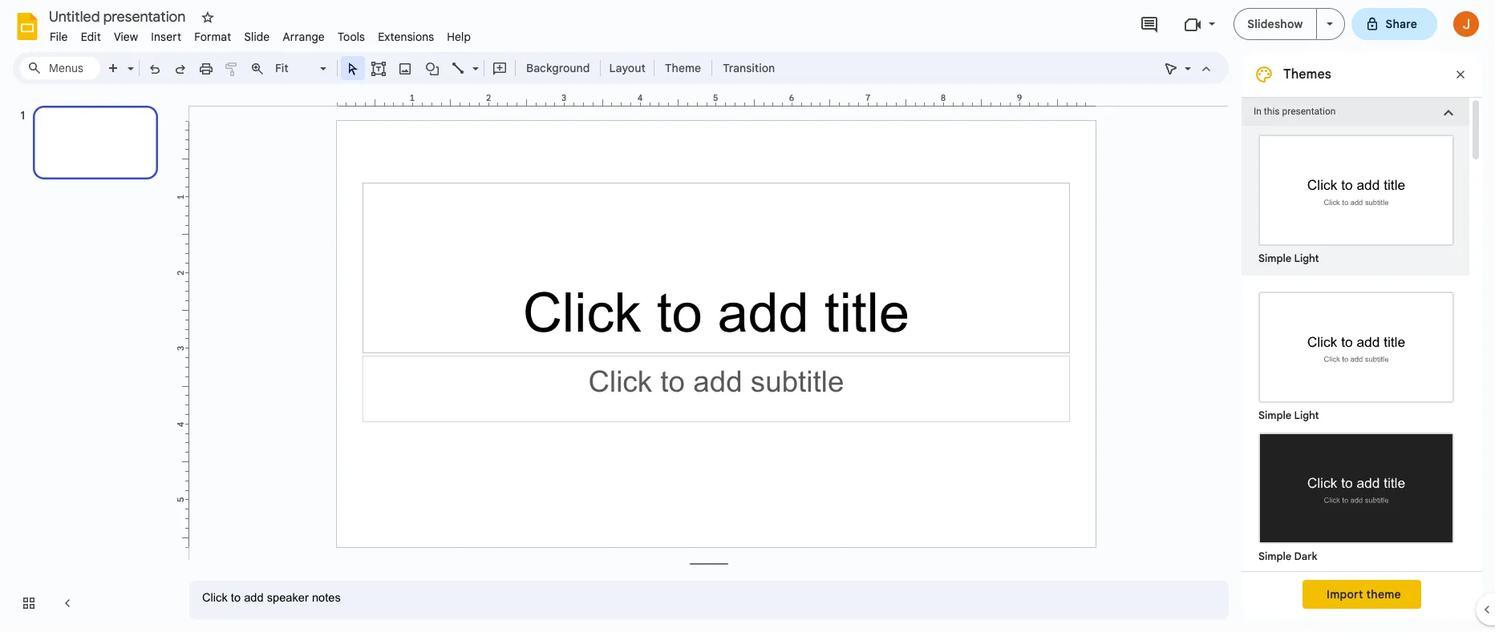 Task type: locate. For each thing, give the bounding box(es) containing it.
simple inside option
[[1258, 252, 1291, 265]]

extensions menu item
[[371, 27, 441, 47]]

menu bar
[[43, 21, 477, 47]]

transition
[[723, 61, 775, 75]]

1 simple from the top
[[1258, 252, 1291, 265]]

file
[[50, 30, 68, 44]]

Simple Light radio
[[1250, 127, 1462, 268]]

0 vertical spatial light
[[1294, 252, 1319, 265]]

option group inside themes section
[[1242, 276, 1469, 633]]

2 light from the top
[[1294, 409, 1319, 423]]

simple inside radio
[[1258, 409, 1291, 423]]

light inside option
[[1294, 252, 1319, 265]]

help menu item
[[441, 27, 477, 47]]

simple
[[1258, 252, 1291, 265], [1258, 409, 1291, 423], [1258, 550, 1291, 564]]

presentation options image
[[1326, 22, 1333, 26]]

slide
[[244, 30, 270, 44]]

in
[[1254, 106, 1262, 117]]

arrange menu item
[[276, 27, 331, 47]]

simple light inside simple light radio
[[1258, 409, 1319, 423]]

1 simple light from the top
[[1258, 252, 1319, 265]]

light inside radio
[[1294, 409, 1319, 423]]

simple light inside simple light option
[[1258, 252, 1319, 265]]

option group containing simple light
[[1242, 276, 1469, 633]]

live pointer settings image
[[1181, 58, 1191, 63]]

simple inside option
[[1258, 550, 1291, 564]]

edit menu item
[[74, 27, 107, 47]]

menu bar inside menu bar banner
[[43, 21, 477, 47]]

Zoom text field
[[273, 57, 318, 79]]

navigation
[[0, 91, 176, 633]]

navigation inside the themes application
[[0, 91, 176, 633]]

1 light from the top
[[1294, 252, 1319, 265]]

1 vertical spatial simple
[[1258, 409, 1291, 423]]

1 vertical spatial light
[[1294, 409, 1319, 423]]

background
[[526, 61, 590, 75]]

2 simple light from the top
[[1258, 409, 1319, 423]]

Star checkbox
[[197, 6, 219, 29]]

option group
[[1242, 276, 1469, 633]]

arrange
[[283, 30, 325, 44]]

0 vertical spatial simple
[[1258, 252, 1291, 265]]

select line image
[[468, 58, 479, 63]]

2 vertical spatial simple
[[1258, 550, 1291, 564]]

simple light for simple light option
[[1258, 252, 1319, 265]]

light for simple light radio at the right
[[1294, 409, 1319, 423]]

3 simple from the top
[[1258, 550, 1291, 564]]

menu bar containing file
[[43, 21, 477, 47]]

simple light
[[1258, 252, 1319, 265], [1258, 409, 1319, 423]]

format
[[194, 30, 231, 44]]

Menus field
[[20, 57, 100, 79]]

light
[[1294, 252, 1319, 265], [1294, 409, 1319, 423]]

1 vertical spatial simple light
[[1258, 409, 1319, 423]]

themes section
[[1242, 52, 1482, 633]]

0 vertical spatial simple light
[[1258, 252, 1319, 265]]

insert image image
[[396, 57, 414, 79]]

import theme
[[1327, 588, 1401, 602]]

Simple Light radio
[[1250, 284, 1462, 633]]

format menu item
[[188, 27, 238, 47]]

2 simple from the top
[[1258, 409, 1291, 423]]



Task type: describe. For each thing, give the bounding box(es) containing it.
simple for "simple dark" option
[[1258, 550, 1291, 564]]

tools menu item
[[331, 27, 371, 47]]

in this presentation tab
[[1242, 97, 1469, 127]]

share
[[1386, 17, 1417, 31]]

main toolbar
[[99, 56, 783, 80]]

this
[[1264, 106, 1280, 117]]

edit
[[81, 30, 101, 44]]

extensions
[[378, 30, 434, 44]]

presentation
[[1282, 106, 1336, 117]]

share button
[[1351, 8, 1437, 40]]

light for simple light option
[[1294, 252, 1319, 265]]

theme button
[[658, 56, 708, 80]]

view menu item
[[107, 27, 145, 47]]

Simple Dark radio
[[1250, 425, 1462, 566]]

mode and view toolbar
[[1158, 52, 1219, 84]]

import
[[1327, 588, 1363, 602]]

layout
[[609, 61, 646, 75]]

insert
[[151, 30, 181, 44]]

themes application
[[0, 0, 1495, 633]]

import theme button
[[1303, 581, 1421, 610]]

simple for simple light radio at the right
[[1258, 409, 1291, 423]]

Zoom field
[[270, 57, 334, 80]]

view
[[114, 30, 138, 44]]

Rename text field
[[43, 6, 195, 26]]

transition button
[[716, 56, 782, 80]]

shape image
[[423, 57, 442, 79]]

help
[[447, 30, 471, 44]]

layout button
[[604, 56, 650, 80]]

file menu item
[[43, 27, 74, 47]]

Streamline radio
[[1250, 566, 1462, 633]]

theme
[[1366, 588, 1401, 602]]

simple for simple light option
[[1258, 252, 1291, 265]]

theme
[[665, 61, 701, 75]]

insert menu item
[[145, 27, 188, 47]]

simple dark
[[1258, 550, 1317, 564]]

tools
[[338, 30, 365, 44]]

slide menu item
[[238, 27, 276, 47]]

new slide with layout image
[[124, 58, 134, 63]]

themes
[[1283, 67, 1331, 83]]

slideshow button
[[1234, 8, 1317, 40]]

in this presentation
[[1254, 106, 1336, 117]]

background button
[[519, 56, 597, 80]]

menu bar banner
[[0, 0, 1495, 633]]

dark
[[1294, 550, 1317, 564]]

simple light for simple light radio at the right
[[1258, 409, 1319, 423]]

slideshow
[[1247, 17, 1303, 31]]



Task type: vqa. For each thing, say whether or not it's contained in the screenshot.
the Font list. Arial selected. option
no



